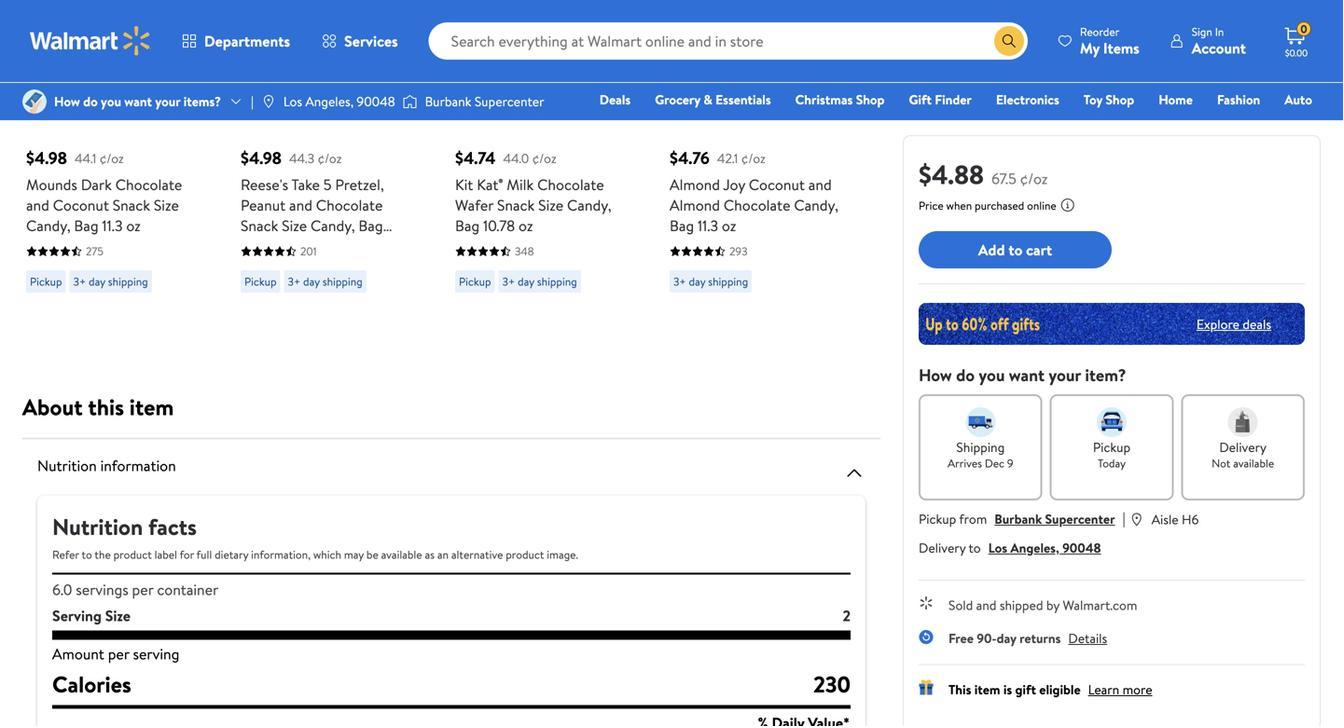 Task type: locate. For each thing, give the bounding box(es) containing it.
christmas
[[795, 90, 853, 109]]

candy, down mounds
[[26, 215, 70, 236]]

3+ day shipping for 11.3
[[73, 274, 148, 290]]

0 horizontal spatial available
[[381, 547, 422, 563]]

1 vertical spatial available
[[381, 547, 422, 563]]

1 add to cart image from the left
[[248, 82, 270, 104]]

coconut down 44.1
[[53, 195, 109, 215]]

1 horizontal spatial to
[[969, 539, 981, 557]]

los down pickup from burbank supercenter |
[[988, 539, 1007, 557]]

size
[[154, 195, 179, 215], [538, 195, 563, 215], [282, 215, 307, 236], [105, 606, 131, 626]]

want for item?
[[1009, 364, 1045, 387]]

chocolate up 293
[[724, 195, 790, 215]]

4 product group from the left
[[670, 0, 843, 300]]

candy, inside $4.98 44.1 ¢/oz mounds dark chocolate and coconut snack size candy, bag 11.3 oz
[[26, 215, 70, 236]]

this
[[88, 392, 124, 423]]

1 3+ day shipping from the left
[[73, 274, 148, 290]]

almond down $4.76
[[670, 174, 720, 195]]

serving
[[133, 644, 179, 665]]

add to cart image
[[34, 82, 56, 104], [463, 82, 485, 104]]

0 horizontal spatial $4.98
[[26, 146, 67, 170]]

1 horizontal spatial snack
[[241, 215, 278, 236]]

coconut right joy
[[749, 174, 805, 195]]

$4.76 42.1 ¢/oz almond joy coconut and almond chocolate candy, bag 11.3 oz
[[670, 146, 838, 236]]

available inside delivery not available
[[1233, 456, 1274, 471]]

angeles, up 44.3 in the left top of the page
[[305, 92, 354, 110]]

almond left joy
[[670, 195, 720, 215]]

0 vertical spatial how
[[54, 92, 80, 110]]

1 horizontal spatial add to cart image
[[463, 82, 485, 104]]

your left items? at the top left
[[155, 92, 180, 110]]

11.3 down $4.76
[[698, 215, 718, 236]]

0 vertical spatial your
[[155, 92, 180, 110]]

 image down 'departments'
[[261, 94, 276, 109]]

0 vertical spatial delivery
[[1219, 438, 1267, 457]]

eligible
[[1039, 681, 1081, 699]]

milk
[[507, 174, 534, 195]]

¢/oz right 44.0 on the top of page
[[532, 149, 556, 167]]

add to cart image for $4.74
[[463, 82, 485, 104]]

0 horizontal spatial supercenter
[[475, 92, 544, 110]]

0 horizontal spatial delivery
[[919, 539, 966, 557]]

1 vertical spatial you
[[979, 364, 1005, 387]]

1 vertical spatial supercenter
[[1045, 510, 1115, 528]]

¢/oz up 5
[[318, 149, 342, 167]]

nutrition down about
[[37, 456, 97, 476]]

1 horizontal spatial available
[[1233, 456, 1274, 471]]

to inside nutrition facts refer to the product label for full dietary information, which may be available as an alternative product image.
[[82, 547, 92, 563]]

3+ for 11.3
[[73, 274, 86, 290]]

and inside $4.98 44.1 ¢/oz mounds dark chocolate and coconut snack size candy, bag 11.3 oz
[[26, 195, 49, 215]]

275
[[86, 243, 103, 259]]

1 product group from the left
[[26, 0, 200, 300]]

1 horizontal spatial your
[[1049, 364, 1081, 387]]

$4.98 for mounds
[[26, 146, 67, 170]]

serving size
[[52, 606, 131, 626]]

¢/oz inside the $4.74 44.0 ¢/oz kit kat® milk chocolate wafer snack size candy, bag 10.78 oz
[[532, 149, 556, 167]]

account
[[1192, 38, 1246, 58]]

3 product group from the left
[[455, 0, 629, 300]]

0 horizontal spatial add to cart image
[[248, 82, 270, 104]]

1 horizontal spatial burbank
[[995, 510, 1042, 528]]

bag down $4.76
[[670, 215, 694, 236]]

joy
[[723, 174, 745, 195]]

0 vertical spatial available
[[1233, 456, 1274, 471]]

4 bag from the left
[[670, 215, 694, 236]]

chocolate inside $4.98 44.3 ¢/oz reese's take 5 pretzel, peanut and chocolate snack size candy, bag 11.25 oz
[[316, 195, 383, 215]]

shop right christmas
[[856, 90, 885, 109]]

¢/oz right 42.1
[[741, 149, 766, 167]]

shop inside christmas shop link
[[856, 90, 885, 109]]

1 horizontal spatial do
[[956, 364, 975, 387]]

chocolate up 201
[[316, 195, 383, 215]]

do up intent image for shipping
[[956, 364, 975, 387]]

mounds dark chocolate and coconut snack size candy, bag 11.3 oz image
[[26, 0, 200, 97]]

los angeles, 90048 button
[[988, 539, 1101, 557]]

4 add button from the left
[[670, 75, 741, 112]]

delivery for to
[[919, 539, 966, 557]]

0 horizontal spatial 90048
[[357, 92, 395, 110]]

departments
[[204, 31, 290, 51]]

search icon image
[[1002, 34, 1016, 48]]

1 shipping from the left
[[108, 274, 148, 290]]

to left the
[[82, 547, 92, 563]]

reese's take 5 pretzel, peanut and chocolate snack size candy, bag 11.25 oz image
[[241, 0, 414, 97]]

oz inside $4.98 44.1 ¢/oz mounds dark chocolate and coconut snack size candy, bag 11.3 oz
[[126, 215, 141, 236]]

nutrition for facts
[[52, 512, 143, 543]]

¢/oz inside $4.76 42.1 ¢/oz almond joy coconut and almond chocolate candy, bag 11.3 oz
[[741, 149, 766, 167]]

size right milk
[[538, 195, 563, 215]]

1 horizontal spatial how
[[919, 364, 952, 387]]

size right the dark
[[154, 195, 179, 215]]

6.0
[[52, 580, 72, 600]]

candy, right milk
[[567, 195, 611, 215]]

0 vertical spatial nutrition
[[37, 456, 97, 476]]

0 horizontal spatial shop
[[856, 90, 885, 109]]

5
[[323, 174, 332, 195]]

4 shipping from the left
[[708, 274, 748, 290]]

the
[[95, 547, 111, 563]]

3 shipping from the left
[[537, 274, 577, 290]]

| left 'aisle'
[[1122, 508, 1126, 529]]

to
[[1009, 240, 1022, 260], [969, 539, 981, 557], [82, 547, 92, 563]]

1 vertical spatial burbank
[[995, 510, 1042, 528]]

0 horizontal spatial do
[[83, 92, 98, 110]]

toy
[[1084, 90, 1103, 109]]

1 shop from the left
[[856, 90, 885, 109]]

44.1
[[75, 149, 96, 167]]

my
[[1080, 38, 1100, 58]]

shipping for candy,
[[322, 274, 363, 290]]

0 vertical spatial do
[[83, 92, 98, 110]]

2 horizontal spatial snack
[[497, 195, 535, 215]]

nutrition up the
[[52, 512, 143, 543]]

3+ day shipping down 201
[[288, 274, 363, 290]]

oz
[[126, 215, 141, 236], [519, 215, 533, 236], [722, 215, 736, 236], [273, 236, 287, 256]]

293
[[729, 243, 748, 259]]

 image
[[403, 92, 417, 111]]

how do you want your items?
[[54, 92, 221, 110]]

1 vertical spatial nutrition
[[52, 512, 143, 543]]

add to cart image left &
[[677, 82, 700, 104]]

oz inside $4.76 42.1 ¢/oz almond joy coconut and almond chocolate candy, bag 11.3 oz
[[722, 215, 736, 236]]

2 $4.98 from the left
[[241, 146, 282, 170]]

bag left the 10.78
[[455, 215, 480, 236]]

0 horizontal spatial burbank
[[425, 92, 471, 110]]

¢/oz up online
[[1020, 168, 1048, 189]]

1 $4.98 from the left
[[26, 146, 67, 170]]

2 3+ day shipping from the left
[[288, 274, 363, 290]]

shop for christmas shop
[[856, 90, 885, 109]]

gifting made easy image
[[919, 680, 934, 695]]

1 horizontal spatial angeles,
[[1010, 539, 1059, 557]]

0 horizontal spatial to
[[82, 547, 92, 563]]

2 bag from the left
[[359, 215, 383, 236]]

0 horizontal spatial item
[[129, 392, 174, 423]]

add for take
[[270, 83, 297, 103]]

1 vertical spatial do
[[956, 364, 975, 387]]

to left cart
[[1009, 240, 1022, 260]]

1 horizontal spatial los
[[988, 539, 1007, 557]]

0 vertical spatial want
[[124, 92, 152, 110]]

candy, right joy
[[794, 195, 838, 215]]

an
[[437, 547, 449, 563]]

90048 down services
[[357, 92, 395, 110]]

3+ day shipping down '275'
[[73, 274, 148, 290]]

1 11.3 from the left
[[102, 215, 123, 236]]

0 horizontal spatial 11.3
[[102, 215, 123, 236]]

0 horizontal spatial your
[[155, 92, 180, 110]]

bag down pretzel,
[[359, 215, 383, 236]]

you down walmart image
[[101, 92, 121, 110]]

delivery
[[1219, 438, 1267, 457], [919, 539, 966, 557]]

¢/oz for $4.98 44.1 ¢/oz mounds dark chocolate and coconut snack size candy, bag 11.3 oz
[[100, 149, 124, 167]]

1 horizontal spatial |
[[1122, 508, 1126, 529]]

home
[[1159, 90, 1193, 109]]

2 shipping from the left
[[322, 274, 363, 290]]

1 vertical spatial want
[[1009, 364, 1045, 387]]

$4.98 inside $4.98 44.3 ¢/oz reese's take 5 pretzel, peanut and chocolate snack size candy, bag 11.25 oz
[[241, 146, 282, 170]]

to down from
[[969, 539, 981, 557]]

0 horizontal spatial coconut
[[53, 195, 109, 215]]

1 horizontal spatial $4.98
[[241, 146, 282, 170]]

burbank supercenter
[[425, 92, 544, 110]]

amount
[[52, 644, 104, 665]]

how up 44.1
[[54, 92, 80, 110]]

online
[[1027, 198, 1056, 214]]

los
[[283, 92, 302, 110], [988, 539, 1007, 557]]

2 horizontal spatial to
[[1009, 240, 1022, 260]]

add for joy
[[700, 83, 726, 103]]

1 vertical spatial how
[[919, 364, 952, 387]]

$4.98 up mounds
[[26, 146, 67, 170]]

do up 44.1
[[83, 92, 98, 110]]

3 3+ day shipping from the left
[[502, 274, 577, 290]]

and left 5
[[289, 195, 312, 215]]

3+ day shipping
[[73, 274, 148, 290], [288, 274, 363, 290], [502, 274, 577, 290], [673, 274, 748, 290]]

coconut inside $4.98 44.1 ¢/oz mounds dark chocolate and coconut snack size candy, bag 11.3 oz
[[53, 195, 109, 215]]

0 vertical spatial supercenter
[[475, 92, 544, 110]]

kit
[[455, 174, 473, 195]]

1 vertical spatial your
[[1049, 364, 1081, 387]]

1 horizontal spatial product
[[506, 547, 544, 563]]

2 add button from the left
[[241, 75, 312, 112]]

3 3+ from the left
[[502, 274, 515, 290]]

burbank up the delivery to los angeles, 90048
[[995, 510, 1042, 528]]

1 add to cart image from the left
[[34, 82, 56, 104]]

 image for how
[[22, 90, 47, 114]]

angeles, down pickup from burbank supercenter |
[[1010, 539, 1059, 557]]

0 horizontal spatial  image
[[22, 90, 47, 114]]

1 horizontal spatial 11.3
[[698, 215, 718, 236]]

available left as
[[381, 547, 422, 563]]

essentials
[[716, 90, 771, 109]]

day for candy,
[[303, 274, 320, 290]]

shop inside toy shop link
[[1106, 90, 1134, 109]]

1 horizontal spatial item
[[974, 681, 1000, 699]]

and left the dark
[[26, 195, 49, 215]]

nutrition
[[37, 456, 97, 476], [52, 512, 143, 543]]

1 horizontal spatial coconut
[[749, 174, 805, 195]]

day for 11.3
[[89, 274, 105, 290]]

candy, up 201
[[311, 215, 355, 236]]

3+
[[73, 274, 86, 290], [288, 274, 300, 290], [502, 274, 515, 290], [673, 274, 686, 290]]

snack
[[113, 195, 150, 215], [497, 195, 535, 215], [241, 215, 278, 236]]

0 horizontal spatial want
[[124, 92, 152, 110]]

$4.98 up reese's
[[241, 146, 282, 170]]

¢/oz inside $4.98 44.3 ¢/oz reese's take 5 pretzel, peanut and chocolate snack size candy, bag 11.25 oz
[[318, 149, 342, 167]]

1 horizontal spatial shop
[[1106, 90, 1134, 109]]

christmas shop
[[795, 90, 885, 109]]

0 horizontal spatial add to cart image
[[34, 82, 56, 104]]

supercenter up 44.0 on the top of page
[[475, 92, 544, 110]]

add to cart
[[978, 240, 1052, 260]]

up to sixty percent off deals. shop now. image
[[919, 303, 1305, 345]]

0 vertical spatial you
[[101, 92, 121, 110]]

0 horizontal spatial how
[[54, 92, 80, 110]]

candy, inside $4.98 44.3 ¢/oz reese's take 5 pretzel, peanut and chocolate snack size candy, bag 11.25 oz
[[311, 215, 355, 236]]

add for kat®
[[485, 83, 512, 103]]

snack inside $4.98 44.1 ¢/oz mounds dark chocolate and coconut snack size candy, bag 11.3 oz
[[113, 195, 150, 215]]

item left is
[[974, 681, 1000, 699]]

1 horizontal spatial  image
[[261, 94, 276, 109]]

| right items? at the top left
[[251, 92, 254, 110]]

available right the not
[[1233, 456, 1274, 471]]

registry link
[[1089, 116, 1153, 136]]

your left "item?"
[[1049, 364, 1081, 387]]

$4.98 44.1 ¢/oz mounds dark chocolate and coconut snack size candy, bag 11.3 oz
[[26, 146, 182, 236]]

available
[[1233, 456, 1274, 471], [381, 547, 422, 563]]

 image
[[22, 90, 47, 114], [261, 94, 276, 109]]

want left "item?"
[[1009, 364, 1045, 387]]

¢/oz for $4.98 44.3 ¢/oz reese's take 5 pretzel, peanut and chocolate snack size candy, bag 11.25 oz
[[318, 149, 342, 167]]

snack for $4.74
[[497, 195, 535, 215]]

your for item?
[[1049, 364, 1081, 387]]

1 horizontal spatial supercenter
[[1045, 510, 1115, 528]]

1 vertical spatial 90048
[[1062, 539, 1101, 557]]

0 vertical spatial item
[[129, 392, 174, 423]]

price when purchased online
[[919, 198, 1056, 214]]

0 vertical spatial angeles,
[[305, 92, 354, 110]]

size up 201
[[282, 215, 307, 236]]

you up intent image for shipping
[[979, 364, 1005, 387]]

11.3 up '275'
[[102, 215, 123, 236]]

1 horizontal spatial add to cart image
[[677, 82, 700, 104]]

2 shop from the left
[[1106, 90, 1134, 109]]

¢/oz for $4.74 44.0 ¢/oz kit kat® milk chocolate wafer snack size candy, bag 10.78 oz
[[532, 149, 556, 167]]

$4.74
[[455, 146, 496, 170]]

bag inside $4.76 42.1 ¢/oz almond joy coconut and almond chocolate candy, bag 11.3 oz
[[670, 215, 694, 236]]

full
[[196, 547, 212, 563]]

$4.98 for reese's
[[241, 146, 282, 170]]

2 3+ from the left
[[288, 274, 300, 290]]

want for items?
[[124, 92, 152, 110]]

¢/oz inside the $4.88 67.5 ¢/oz
[[1020, 168, 1048, 189]]

3+ day shipping down the 348 at the top
[[502, 274, 577, 290]]

6.0  servings per container
[[52, 580, 218, 600]]

from
[[959, 510, 987, 528]]

how for how do you want your item?
[[919, 364, 952, 387]]

product group
[[26, 0, 200, 300], [241, 0, 414, 300], [455, 0, 629, 300], [670, 0, 843, 300]]

pickup for reese's take 5 pretzel, peanut and chocolate snack size candy, bag 11.25 oz
[[244, 274, 277, 290]]

purchased
[[975, 198, 1024, 214]]

0 vertical spatial los
[[283, 92, 302, 110]]

item right this
[[129, 392, 174, 423]]

item
[[129, 392, 174, 423], [974, 681, 1000, 699]]

product group containing $4.74
[[455, 0, 629, 300]]

1 bag from the left
[[74, 215, 98, 236]]

product left image.
[[506, 547, 544, 563]]

chocolate right milk
[[537, 174, 604, 195]]

delivery inside delivery not available
[[1219, 438, 1267, 457]]

0 horizontal spatial product
[[113, 547, 152, 563]]

shipping
[[108, 274, 148, 290], [322, 274, 363, 290], [537, 274, 577, 290], [708, 274, 748, 290]]

¢/oz inside $4.98 44.1 ¢/oz mounds dark chocolate and coconut snack size candy, bag 11.3 oz
[[100, 149, 124, 167]]

shop for toy shop
[[1106, 90, 1134, 109]]

burbank up $4.74
[[425, 92, 471, 110]]

snack inside the $4.74 44.0 ¢/oz kit kat® milk chocolate wafer snack size candy, bag 10.78 oz
[[497, 195, 535, 215]]

chocolate inside $4.98 44.1 ¢/oz mounds dark chocolate and coconut snack size candy, bag 11.3 oz
[[115, 174, 182, 195]]

intent image for shipping image
[[966, 408, 995, 437]]

 image down walmart image
[[22, 90, 47, 114]]

0 horizontal spatial snack
[[113, 195, 150, 215]]

one debit
[[1169, 117, 1232, 135]]

los up 44.3 in the left top of the page
[[283, 92, 302, 110]]

9
[[1007, 456, 1013, 471]]

1 add button from the left
[[26, 75, 98, 112]]

when
[[946, 198, 972, 214]]

do for how do you want your item?
[[956, 364, 975, 387]]

shop up registry link
[[1106, 90, 1134, 109]]

how up 'shipping arrives dec 9'
[[919, 364, 952, 387]]

items?
[[183, 92, 221, 110]]

add to cart image for $4.76
[[677, 82, 700, 104]]

0 vertical spatial |
[[251, 92, 254, 110]]

want
[[124, 92, 152, 110], [1009, 364, 1045, 387]]

electronics link
[[988, 90, 1068, 110]]

¢/oz right 44.1
[[100, 149, 124, 167]]

candy,
[[567, 195, 611, 215], [794, 195, 838, 215], [26, 215, 70, 236], [311, 215, 355, 236]]

¢/oz for $4.76 42.1 ¢/oz almond joy coconut and almond chocolate candy, bag 11.3 oz
[[741, 149, 766, 167]]

your
[[155, 92, 180, 110], [1049, 364, 1081, 387]]

1 horizontal spatial want
[[1009, 364, 1045, 387]]

Search search field
[[429, 22, 1028, 60]]

add to cart image
[[248, 82, 270, 104], [677, 82, 700, 104]]

and down christmas
[[808, 174, 832, 195]]

3 add button from the left
[[455, 75, 527, 112]]

snack right the dark
[[113, 195, 150, 215]]

label
[[154, 547, 177, 563]]

snack right wafer
[[497, 195, 535, 215]]

add to cart image for $4.98
[[34, 82, 56, 104]]

3+ day shipping down 293
[[673, 274, 748, 290]]

$4.98 inside $4.98 44.1 ¢/oz mounds dark chocolate and coconut snack size candy, bag 11.3 oz
[[26, 146, 67, 170]]

add to cart image down 'departments'
[[248, 82, 270, 104]]

1 horizontal spatial you
[[979, 364, 1005, 387]]

delivery down from
[[919, 539, 966, 557]]

want left items? at the top left
[[124, 92, 152, 110]]

to inside button
[[1009, 240, 1022, 260]]

today
[[1098, 456, 1126, 471]]

los angeles, 90048
[[283, 92, 395, 110]]

nutrition inside nutrition facts refer to the product label for full dietary information, which may be available as an alternative product image.
[[52, 512, 143, 543]]

product right the
[[113, 547, 152, 563]]

0 horizontal spatial you
[[101, 92, 121, 110]]

90048 down burbank supercenter button
[[1062, 539, 1101, 557]]

how do you want your item?
[[919, 364, 1126, 387]]

auto
[[1285, 90, 1312, 109]]

bag up '275'
[[74, 215, 98, 236]]

snack down reese's
[[241, 215, 278, 236]]

1 vertical spatial |
[[1122, 508, 1126, 529]]

1 3+ from the left
[[73, 274, 86, 290]]

delivery down intent image for delivery
[[1219, 438, 1267, 457]]

add to cart image down walmart image
[[34, 82, 56, 104]]

your for items?
[[155, 92, 180, 110]]

intent image for delivery image
[[1228, 408, 1258, 437]]

add to cart image up $4.74
[[463, 82, 485, 104]]

take
[[291, 174, 320, 195]]

90048
[[357, 92, 395, 110], [1062, 539, 1101, 557]]

2 add to cart image from the left
[[677, 82, 700, 104]]

pickup for kit kat® milk chocolate wafer snack size candy, bag 10.78 oz
[[459, 274, 491, 290]]

product group containing $4.76
[[670, 0, 843, 300]]

$0.00
[[1285, 47, 1308, 59]]

nutrition for information
[[37, 456, 97, 476]]

3 bag from the left
[[455, 215, 480, 236]]

chocolate right the dark
[[115, 174, 182, 195]]

2 11.3 from the left
[[698, 215, 718, 236]]

nutrition facts refer to the product label for full dietary information, which may be available as an alternative product image.
[[52, 512, 578, 563]]

almond joy coconut and almond chocolate candy, bag 11.3 oz image
[[670, 0, 843, 97]]

2
[[843, 606, 851, 626]]

1 horizontal spatial delivery
[[1219, 438, 1267, 457]]

which
[[313, 547, 341, 563]]

size inside $4.98 44.1 ¢/oz mounds dark chocolate and coconut snack size candy, bag 11.3 oz
[[154, 195, 179, 215]]

$4.88 67.5 ¢/oz
[[919, 156, 1048, 193]]

2 add to cart image from the left
[[463, 82, 485, 104]]

bag
[[74, 215, 98, 236], [359, 215, 383, 236], [455, 215, 480, 236], [670, 215, 694, 236]]

legal information image
[[1060, 198, 1075, 213]]

supercenter up los angeles, 90048 button
[[1045, 510, 1115, 528]]

gift finder
[[909, 90, 972, 109]]

1 vertical spatial delivery
[[919, 539, 966, 557]]

shipping for 11.3
[[108, 274, 148, 290]]



Task type: vqa. For each thing, say whether or not it's contained in the screenshot.
topmost everyone
no



Task type: describe. For each thing, give the bounding box(es) containing it.
deals
[[599, 90, 631, 109]]

calories
[[52, 669, 131, 700]]

about
[[22, 392, 83, 423]]

kit kat® milk chocolate wafer snack size candy, bag 10.78 oz image
[[455, 0, 629, 97]]

walmart+ link
[[1248, 116, 1321, 136]]

burbank supercenter button
[[995, 510, 1115, 528]]

gift
[[909, 90, 932, 109]]

in
[[1215, 24, 1224, 40]]

2 product group from the left
[[241, 0, 414, 300]]

pickup for mounds dark chocolate and coconut snack size candy, bag 11.3 oz
[[30, 274, 62, 290]]

about this item
[[22, 392, 174, 423]]

burbank inside pickup from burbank supercenter |
[[995, 510, 1042, 528]]

walmart.com
[[1063, 596, 1137, 615]]

201
[[300, 243, 317, 259]]

explore deals link
[[1189, 308, 1279, 341]]

bag inside $4.98 44.3 ¢/oz reese's take 5 pretzel, peanut and chocolate snack size candy, bag 11.25 oz
[[359, 215, 383, 236]]

 image for los
[[261, 94, 276, 109]]

1 product from the left
[[113, 547, 152, 563]]

add inside add to cart button
[[978, 240, 1005, 260]]

aisle h6
[[1152, 511, 1199, 529]]

snack inside $4.98 44.3 ¢/oz reese's take 5 pretzel, peanut and chocolate snack size candy, bag 11.25 oz
[[241, 215, 278, 236]]

pickup today
[[1093, 438, 1131, 471]]

as
[[425, 547, 435, 563]]

size down servings
[[105, 606, 131, 626]]

details
[[1068, 630, 1107, 648]]

returns
[[1020, 630, 1061, 648]]

and inside $4.98 44.3 ¢/oz reese's take 5 pretzel, peanut and chocolate snack size candy, bag 11.25 oz
[[289, 195, 312, 215]]

details button
[[1068, 630, 1107, 648]]

available inside nutrition facts refer to the product label for full dietary information, which may be available as an alternative product image.
[[381, 547, 422, 563]]

dark
[[81, 174, 112, 195]]

this
[[949, 681, 971, 699]]

$4.74 44.0 ¢/oz kit kat® milk chocolate wafer snack size candy, bag 10.78 oz
[[455, 146, 611, 236]]

services
[[344, 31, 398, 51]]

bag inside the $4.74 44.0 ¢/oz kit kat® milk chocolate wafer snack size candy, bag 10.78 oz
[[455, 215, 480, 236]]

delivery to los angeles, 90048
[[919, 539, 1101, 557]]

3+ day shipping for 10.78
[[502, 274, 577, 290]]

deals
[[1243, 315, 1271, 333]]

4 3+ from the left
[[673, 274, 686, 290]]

3+ for 10.78
[[502, 274, 515, 290]]

size inside $4.98 44.3 ¢/oz reese's take 5 pretzel, peanut and chocolate snack size candy, bag 11.25 oz
[[282, 215, 307, 236]]

1 vertical spatial item
[[974, 681, 1000, 699]]

pickup inside pickup from burbank supercenter |
[[919, 510, 956, 528]]

this item is gift eligible learn more
[[949, 681, 1152, 699]]

90-
[[977, 630, 997, 648]]

shipped
[[1000, 596, 1043, 615]]

grocery & essentials
[[655, 90, 771, 109]]

toy shop link
[[1075, 90, 1143, 110]]

debit
[[1200, 117, 1232, 135]]

add for dark
[[56, 83, 83, 103]]

3+ for candy,
[[288, 274, 300, 290]]

fashion link
[[1209, 90, 1269, 110]]

nutrition information
[[37, 456, 176, 476]]

dec
[[985, 456, 1005, 471]]

0
[[1301, 21, 1307, 37]]

deals link
[[591, 90, 639, 110]]

add button for kit
[[455, 75, 527, 112]]

bag inside $4.98 44.1 ¢/oz mounds dark chocolate and coconut snack size candy, bag 11.3 oz
[[74, 215, 98, 236]]

refer
[[52, 547, 79, 563]]

snack for $4.98
[[113, 195, 150, 215]]

peanut
[[241, 195, 286, 215]]

h6
[[1182, 511, 1199, 529]]

fashion
[[1217, 90, 1260, 109]]

add to cart image for $4.98
[[248, 82, 270, 104]]

11.3 inside $4.76 42.1 ¢/oz almond joy coconut and almond chocolate candy, bag 11.3 oz
[[698, 215, 718, 236]]

0 horizontal spatial los
[[283, 92, 302, 110]]

$4.98 44.3 ¢/oz reese's take 5 pretzel, peanut and chocolate snack size candy, bag 11.25 oz
[[241, 146, 384, 256]]

not
[[1212, 456, 1231, 471]]

explore deals
[[1197, 315, 1271, 333]]

10.78
[[483, 215, 515, 236]]

intent image for pickup image
[[1097, 408, 1127, 437]]

1 vertical spatial los
[[988, 539, 1007, 557]]

finder
[[935, 90, 972, 109]]

11.25
[[241, 236, 269, 256]]

one
[[1169, 117, 1197, 135]]

0 vertical spatial burbank
[[425, 92, 471, 110]]

day for 10.78
[[518, 274, 534, 290]]

container
[[157, 580, 218, 600]]

2 almond from the top
[[670, 195, 720, 215]]

3+ day shipping for candy,
[[288, 274, 363, 290]]

amount per serving
[[52, 644, 179, 665]]

do for how do you want your items?
[[83, 92, 98, 110]]

&
[[704, 90, 712, 109]]

candy, inside the $4.74 44.0 ¢/oz kit kat® milk chocolate wafer snack size candy, bag 10.78 oz
[[567, 195, 611, 215]]

walmart image
[[30, 26, 151, 56]]

information
[[100, 456, 176, 476]]

4 3+ day shipping from the left
[[673, 274, 748, 290]]

sold
[[949, 596, 973, 615]]

0 vertical spatial 90048
[[357, 92, 395, 110]]

¢/oz for $4.88 67.5 ¢/oz
[[1020, 168, 1048, 189]]

is
[[1003, 681, 1012, 699]]

kat®
[[477, 174, 503, 195]]

delivery for not
[[1219, 438, 1267, 457]]

0 horizontal spatial angeles,
[[305, 92, 354, 110]]

2 product from the left
[[506, 547, 544, 563]]

size inside the $4.74 44.0 ¢/oz kit kat® milk chocolate wafer snack size candy, bag 10.78 oz
[[538, 195, 563, 215]]

shipping
[[956, 438, 1005, 457]]

registry
[[1098, 117, 1145, 135]]

chocolate inside $4.76 42.1 ¢/oz almond joy coconut and almond chocolate candy, bag 11.3 oz
[[724, 195, 790, 215]]

free
[[949, 630, 974, 648]]

1 almond from the top
[[670, 174, 720, 195]]

per
[[108, 644, 129, 665]]

serving
[[52, 606, 102, 626]]

pickup from burbank supercenter |
[[919, 508, 1126, 529]]

oz inside $4.98 44.3 ¢/oz reese's take 5 pretzel, peanut and chocolate snack size candy, bag 11.25 oz
[[273, 236, 287, 256]]

67.5
[[991, 168, 1016, 189]]

grocery
[[655, 90, 700, 109]]

shipping for 10.78
[[537, 274, 577, 290]]

you for how do you want your items?
[[101, 92, 121, 110]]

11.3 inside $4.98 44.1 ¢/oz mounds dark chocolate and coconut snack size candy, bag 11.3 oz
[[102, 215, 123, 236]]

servings
[[76, 580, 128, 600]]

to for add
[[1009, 240, 1022, 260]]

and right sold
[[976, 596, 997, 615]]

230
[[813, 669, 851, 700]]

44.0
[[503, 149, 529, 167]]

add button for mounds
[[26, 75, 98, 112]]

Walmart Site-Wide search field
[[429, 22, 1028, 60]]

one debit link
[[1161, 116, 1241, 136]]

learn
[[1088, 681, 1119, 699]]

add button for reese's
[[241, 75, 312, 112]]

dietary
[[215, 547, 248, 563]]

nutrition information image
[[843, 462, 866, 485]]

auto registry
[[1098, 90, 1312, 135]]

delivery not available
[[1212, 438, 1274, 471]]

you for how do you want your item?
[[979, 364, 1005, 387]]

supercenter inside pickup from burbank supercenter |
[[1045, 510, 1115, 528]]

shipping arrives dec 9
[[948, 438, 1013, 471]]

add button for almond
[[670, 75, 741, 112]]

mounds
[[26, 174, 77, 195]]

christmas shop link
[[787, 90, 893, 110]]

0 horizontal spatial |
[[251, 92, 254, 110]]

and inside $4.76 42.1 ¢/oz almond joy coconut and almond chocolate candy, bag 11.3 oz
[[808, 174, 832, 195]]

how for how do you want your items?
[[54, 92, 80, 110]]

$4.76
[[670, 146, 710, 170]]

1 horizontal spatial 90048
[[1062, 539, 1101, 557]]

to for delivery
[[969, 539, 981, 557]]

42.1
[[717, 149, 738, 167]]

be
[[366, 547, 378, 563]]

oz inside the $4.74 44.0 ¢/oz kit kat® milk chocolate wafer snack size candy, bag 10.78 oz
[[519, 215, 533, 236]]

cart
[[1026, 240, 1052, 260]]

coconut inside $4.76 42.1 ¢/oz almond joy coconut and almond chocolate candy, bag 11.3 oz
[[749, 174, 805, 195]]

chocolate inside the $4.74 44.0 ¢/oz kit kat® milk chocolate wafer snack size candy, bag 10.78 oz
[[537, 174, 604, 195]]

home link
[[1150, 90, 1201, 110]]

items
[[1103, 38, 1139, 58]]

arrives
[[948, 456, 982, 471]]

1 vertical spatial angeles,
[[1010, 539, 1059, 557]]

sign
[[1192, 24, 1212, 40]]

candy, inside $4.76 42.1 ¢/oz almond joy coconut and almond chocolate candy, bag 11.3 oz
[[794, 195, 838, 215]]



